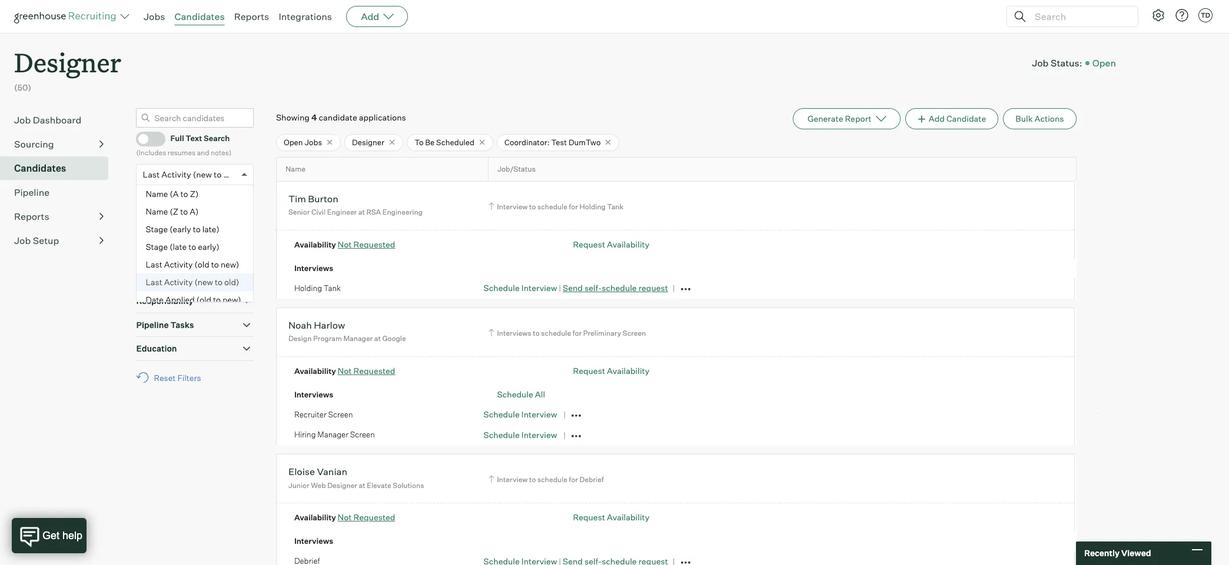 Task type: vqa. For each thing, say whether or not it's contained in the screenshot.
Not to the middle
yes



Task type: describe. For each thing, give the bounding box(es) containing it.
schedule for noah harlow
[[541, 329, 571, 338]]

(includes
[[136, 148, 166, 157]]

interview to schedule for holding tank
[[497, 202, 624, 211]]

interview to schedule for debrief link
[[487, 475, 607, 486]]

late)
[[202, 224, 219, 234]]

profile details
[[136, 249, 192, 259]]

1 vertical spatial candidates
[[14, 162, 66, 174]]

requested for tim burton
[[354, 240, 395, 250]]

filters
[[177, 373, 201, 383]]

sourcing link
[[14, 137, 104, 151]]

schedule all
[[497, 390, 545, 400]]

tasks
[[170, 320, 194, 330]]

availability not requested for eloise vanian
[[294, 513, 395, 523]]

designer link
[[14, 33, 121, 82]]

not requested button for burton
[[338, 240, 395, 250]]

full
[[170, 134, 184, 143]]

add candidate link
[[905, 108, 999, 129]]

availability not requested for noah harlow
[[294, 366, 395, 376]]

request availability button for vanian
[[573, 513, 650, 523]]

actions
[[1035, 113, 1064, 123]]

reset
[[154, 373, 176, 383]]

pipeline for pipeline tasks
[[136, 320, 169, 330]]

(z
[[170, 207, 178, 217]]

request for tim burton
[[573, 240, 605, 250]]

stage for stage (late to early)
[[146, 242, 168, 252]]

schedule for tim burton
[[538, 202, 568, 211]]

name (z to a) option
[[137, 203, 253, 221]]

full text search (includes resumes and notes)
[[136, 134, 232, 157]]

interviews inside interviews to schedule for preliminary screen link
[[497, 329, 532, 338]]

interview to schedule for holding tank link
[[487, 201, 627, 212]]

bulk actions
[[1016, 113, 1064, 123]]

burton
[[308, 193, 338, 205]]

job for job setup
[[14, 235, 31, 247]]

designer for designer
[[352, 138, 385, 147]]

test
[[551, 138, 567, 147]]

self-
[[585, 283, 602, 293]]

integrations
[[279, 11, 332, 22]]

setup
[[33, 235, 59, 247]]

pipeline for pipeline
[[14, 186, 50, 198]]

recruiter screen
[[294, 410, 353, 420]]

2 vertical spatial jobs
[[136, 225, 156, 235]]

scheduled
[[436, 138, 475, 147]]

job status:
[[1032, 57, 1083, 69]]

requested for eloise vanian
[[354, 513, 395, 523]]

date applied (old to new)
[[146, 295, 241, 305]]

recently viewed
[[1085, 549, 1151, 559]]

senior
[[288, 208, 310, 217]]

debrief
[[580, 476, 604, 485]]

requested for noah harlow
[[354, 366, 395, 376]]

0 vertical spatial screen
[[623, 329, 646, 338]]

Search candidates field
[[136, 108, 254, 128]]

to be scheduled
[[415, 138, 475, 147]]

td button
[[1196, 6, 1215, 25]]

date applied (old to new) option
[[137, 292, 253, 309]]

request availability button for harlow
[[573, 366, 650, 376]]

harlow
[[314, 320, 345, 331]]

job/status
[[497, 165, 536, 174]]

Search text field
[[1032, 8, 1128, 25]]

eloise vanian link
[[288, 467, 347, 480]]

0 vertical spatial reports
[[234, 11, 269, 22]]

for for eloise vanian
[[569, 476, 578, 485]]

integrations link
[[279, 11, 332, 22]]

schedule for eloise vanian
[[538, 476, 568, 485]]

new) for last activity (old to new)
[[221, 260, 239, 270]]

engineer
[[327, 208, 357, 217]]

not for burton
[[338, 240, 352, 250]]

request availability button for burton
[[573, 240, 650, 250]]

job for job dashboard
[[14, 114, 31, 126]]

to
[[415, 138, 424, 147]]

last activity (old to new) option
[[137, 256, 253, 274]]

0 vertical spatial jobs
[[144, 11, 165, 22]]

1 vertical spatial last activity (new to old) option
[[137, 274, 253, 292]]

all
[[535, 390, 545, 400]]

bulk actions link
[[1003, 108, 1077, 129]]

education
[[136, 344, 177, 354]]

4
[[311, 112, 317, 122]]

candidate
[[947, 113, 986, 123]]

activity for last activity (new to old) 'option' to the top
[[161, 170, 191, 180]]

send self-schedule request link
[[563, 283, 668, 293]]

type
[[184, 201, 204, 211]]

resumes
[[168, 148, 196, 157]]

a)
[[190, 207, 199, 217]]

design
[[288, 335, 312, 344]]

open jobs
[[284, 138, 322, 147]]

at for harlow
[[374, 335, 381, 344]]

0 vertical spatial reports link
[[234, 11, 269, 22]]

request availability for vanian
[[573, 513, 650, 523]]

stage (early to late)
[[146, 224, 219, 234]]

stage for stage (early to late)
[[146, 224, 168, 234]]

bulk
[[1016, 113, 1033, 123]]

generate
[[808, 113, 843, 123]]

noah harlow link
[[288, 320, 345, 333]]

(late
[[170, 242, 187, 252]]

open for open jobs
[[284, 138, 303, 147]]

(50)
[[14, 83, 31, 93]]

schedule all link
[[497, 390, 545, 400]]

vanian
[[317, 467, 347, 478]]

list box containing name (a to z)
[[137, 186, 253, 309]]

last activity (new to old) for last activity (new to old) 'option' to the top
[[143, 170, 239, 180]]

stage (late to early)
[[146, 242, 219, 252]]

at for vanian
[[359, 482, 365, 490]]

reset filters button
[[136, 367, 207, 389]]

(early
[[170, 224, 191, 234]]

text
[[186, 134, 202, 143]]

(old for activity
[[195, 260, 209, 270]]

1 vertical spatial manager
[[318, 431, 349, 440]]

last for last activity (new to old) 'option' to the top
[[143, 170, 160, 180]]

job dashboard
[[14, 114, 81, 126]]

search
[[204, 134, 230, 143]]

showing
[[276, 112, 310, 122]]

responsibility
[[136, 296, 194, 306]]

showing 4 candidate applications
[[276, 112, 406, 122]]

application type
[[136, 201, 204, 211]]

name for name (a to z)
[[146, 189, 168, 199]]

request for noah harlow
[[573, 366, 605, 376]]

0 horizontal spatial reports link
[[14, 209, 104, 224]]

availability not requested for tim burton
[[294, 240, 395, 250]]

job dashboard link
[[14, 113, 104, 127]]

interviews to schedule for preliminary screen
[[497, 329, 646, 338]]

to inside 'option'
[[215, 277, 223, 287]]

dashboard
[[33, 114, 81, 126]]

open for open
[[1093, 57, 1116, 69]]

for for tim burton
[[569, 202, 578, 211]]

hiring
[[294, 431, 316, 440]]

request for eloise vanian
[[573, 513, 605, 523]]

coordinator: test dumtwo
[[505, 138, 601, 147]]

add for add
[[361, 11, 379, 22]]

be
[[425, 138, 435, 147]]

schedule interview link for noah harlow
[[484, 410, 557, 420]]

(old for applied
[[197, 295, 211, 305]]

at for burton
[[358, 208, 365, 217]]

old) for last activity (new to old) 'option' to the top
[[223, 170, 239, 180]]

civil
[[311, 208, 326, 217]]

tim burton senior civil engineer at rsa engineering
[[288, 193, 423, 217]]

application
[[136, 201, 182, 211]]

0 vertical spatial candidates
[[175, 11, 225, 22]]

2 vertical spatial screen
[[350, 431, 375, 440]]

not for vanian
[[338, 513, 352, 523]]



Task type: locate. For each thing, give the bounding box(es) containing it.
designer for designer (50)
[[14, 45, 121, 79]]

tim
[[288, 193, 306, 205]]

holding tank
[[294, 284, 341, 293]]

schedule for 3rd schedule interview link from the top
[[484, 430, 520, 440]]

schedule interview
[[484, 410, 557, 420], [484, 430, 557, 440]]

1 vertical spatial schedule interview
[[484, 430, 557, 440]]

1 not from the top
[[338, 240, 352, 250]]

candidates down sourcing
[[14, 162, 66, 174]]

request availability button up send self-schedule request link at the bottom of page
[[573, 240, 650, 250]]

new)
[[221, 260, 239, 270], [223, 295, 241, 305]]

manager
[[344, 335, 373, 344], [318, 431, 349, 440]]

junior
[[288, 482, 310, 490]]

coordinator:
[[505, 138, 550, 147]]

1 vertical spatial open
[[284, 138, 303, 147]]

request availability up send self-schedule request link at the bottom of page
[[573, 240, 650, 250]]

2 vertical spatial name
[[146, 207, 168, 217]]

pipeline
[[14, 186, 50, 198], [136, 320, 169, 330]]

dumtwo
[[569, 138, 601, 147]]

1 vertical spatial requested
[[354, 366, 395, 376]]

3 requested from the top
[[354, 513, 395, 523]]

add candidate
[[929, 113, 986, 123]]

open down showing
[[284, 138, 303, 147]]

2 not requested button from the top
[[338, 366, 395, 376]]

1 vertical spatial job
[[14, 114, 31, 126]]

1 vertical spatial (new
[[195, 277, 213, 287]]

request up self- at the bottom left of the page
[[573, 240, 605, 250]]

schedule interview for recruiter screen
[[484, 410, 557, 420]]

1 not requested button from the top
[[338, 240, 395, 250]]

requested down rsa
[[354, 240, 395, 250]]

add inside popup button
[[361, 11, 379, 22]]

1 schedule interview link from the top
[[484, 283, 557, 293]]

(new
[[193, 170, 212, 180], [195, 277, 213, 287]]

old) down last activity (old to new) option
[[224, 277, 239, 287]]

configure image
[[1152, 8, 1166, 22]]

new) down stage (late to early) option
[[221, 260, 239, 270]]

request availability button down preliminary
[[573, 366, 650, 376]]

3 request availability from the top
[[573, 513, 650, 523]]

0 horizontal spatial add
[[361, 11, 379, 22]]

availability not requested down program
[[294, 366, 395, 376]]

elevate
[[367, 482, 391, 490]]

0 vertical spatial candidates link
[[175, 11, 225, 22]]

activity up (a
[[161, 170, 191, 180]]

applications
[[359, 112, 406, 122]]

2 schedule interview from the top
[[484, 430, 557, 440]]

source
[[136, 272, 165, 282]]

at inside tim burton senior civil engineer at rsa engineering
[[358, 208, 365, 217]]

3 not requested button from the top
[[338, 513, 395, 523]]

designer (50)
[[14, 45, 121, 93]]

stage down name (z to a)
[[146, 224, 168, 234]]

1 request from the top
[[573, 240, 605, 250]]

tank
[[607, 202, 624, 211], [324, 284, 341, 293]]

not requested button for vanian
[[338, 513, 395, 523]]

name left (z
[[146, 207, 168, 217]]

2 vertical spatial request availability button
[[573, 513, 650, 523]]

0 horizontal spatial candidates
[[14, 162, 66, 174]]

0 vertical spatial add
[[361, 11, 379, 22]]

request availability
[[573, 240, 650, 250], [573, 366, 650, 376], [573, 513, 650, 523]]

2 stage from the top
[[146, 242, 168, 252]]

0 vertical spatial at
[[358, 208, 365, 217]]

2 vertical spatial not requested button
[[338, 513, 395, 523]]

3 request from the top
[[573, 513, 605, 523]]

1 horizontal spatial add
[[929, 113, 945, 123]]

0 vertical spatial last activity (new to old) option
[[143, 170, 239, 180]]

activity inside 'option'
[[164, 277, 193, 287]]

to inside option
[[180, 207, 188, 217]]

1 vertical spatial not
[[338, 366, 352, 376]]

send
[[563, 283, 583, 293]]

stage inside the "stage (early to late)" option
[[146, 224, 168, 234]]

candidates link down sourcing link
[[14, 161, 104, 175]]

1 horizontal spatial open
[[1093, 57, 1116, 69]]

schedule interview down schedule all link
[[484, 410, 557, 420]]

1 vertical spatial add
[[929, 113, 945, 123]]

profile
[[136, 249, 162, 259]]

at inside eloise vanian junior web designer at elevate solutions
[[359, 482, 365, 490]]

last activity (new to old) option
[[143, 170, 239, 180], [137, 274, 253, 292]]

last activity (new to old) option up date applied (old to new)
[[137, 274, 253, 292]]

last inside option
[[146, 260, 162, 270]]

1 vertical spatial request availability
[[573, 366, 650, 376]]

0 vertical spatial for
[[569, 202, 578, 211]]

interview
[[497, 202, 528, 211], [522, 283, 557, 293], [522, 410, 557, 420], [522, 430, 557, 440], [497, 476, 528, 485]]

last up date
[[146, 277, 162, 287]]

pipeline link
[[14, 185, 104, 199]]

schedule
[[484, 283, 520, 293], [497, 390, 533, 400], [484, 410, 520, 420], [484, 430, 520, 440]]

new) for date applied (old to new)
[[223, 295, 241, 305]]

last for last activity (new to old) 'option' to the bottom
[[146, 277, 162, 287]]

1 horizontal spatial candidates link
[[175, 11, 225, 22]]

at left rsa
[[358, 208, 365, 217]]

candidates right 'jobs' link
[[175, 11, 225, 22]]

request availability button
[[573, 240, 650, 250], [573, 366, 650, 376], [573, 513, 650, 523]]

details
[[164, 249, 192, 259]]

0 vertical spatial (old
[[195, 260, 209, 270]]

(new down last activity (old to new) option
[[195, 277, 213, 287]]

greenhouse recruiting image
[[14, 9, 120, 24]]

activity for last activity (new to old) 'option' to the bottom
[[164, 277, 193, 287]]

last activity (new to old) up z)
[[143, 170, 239, 180]]

requested down google
[[354, 366, 395, 376]]

(a
[[170, 189, 179, 199]]

schedule interview for hiring manager screen
[[484, 430, 557, 440]]

td button
[[1199, 8, 1213, 22]]

interview inside the interview to schedule for debrief link
[[497, 476, 528, 485]]

3 schedule interview link from the top
[[484, 430, 557, 440]]

last activity (new to old) for last activity (new to old) 'option' to the bottom
[[146, 277, 239, 287]]

0 horizontal spatial pipeline
[[14, 186, 50, 198]]

manager inside noah harlow design program manager at google
[[344, 335, 373, 344]]

1 stage from the top
[[146, 224, 168, 234]]

activity for last activity (old to new) option
[[164, 260, 193, 270]]

1 vertical spatial last activity (new to old)
[[146, 277, 239, 287]]

job up sourcing
[[14, 114, 31, 126]]

1 horizontal spatial tank
[[607, 202, 624, 211]]

interviews
[[294, 264, 333, 273], [497, 329, 532, 338], [294, 390, 333, 400], [294, 537, 333, 547]]

add for add candidate
[[929, 113, 945, 123]]

1 vertical spatial name
[[146, 189, 168, 199]]

jobs link
[[144, 11, 165, 22]]

screen up eloise vanian junior web designer at elevate solutions
[[350, 431, 375, 440]]

reports
[[234, 11, 269, 22], [14, 211, 49, 222]]

candidate reports are now available! apply filters and select "view in app" element
[[793, 108, 901, 129]]

1 vertical spatial request availability button
[[573, 366, 650, 376]]

name down open jobs on the top of the page
[[285, 165, 306, 174]]

0 vertical spatial requested
[[354, 240, 395, 250]]

not requested button down google
[[338, 366, 395, 376]]

designer down vanian
[[327, 482, 357, 490]]

2 requested from the top
[[354, 366, 395, 376]]

1 horizontal spatial pipeline
[[136, 320, 169, 330]]

last for last activity (old to new) option
[[146, 260, 162, 270]]

eloise vanian junior web designer at elevate solutions
[[288, 467, 424, 490]]

stage left (late
[[146, 242, 168, 252]]

(new for last activity (new to old) 'option' to the bottom
[[195, 277, 213, 287]]

1 request availability button from the top
[[573, 240, 650, 250]]

manager down recruiter screen
[[318, 431, 349, 440]]

2 vertical spatial last
[[146, 277, 162, 287]]

program
[[313, 335, 342, 344]]

stage (early to late) option
[[137, 221, 253, 239]]

name for name
[[285, 165, 306, 174]]

1 vertical spatial reports
[[14, 211, 49, 222]]

(old right the applied
[[197, 295, 211, 305]]

pipeline down sourcing
[[14, 186, 50, 198]]

2 vertical spatial availability not requested
[[294, 513, 395, 523]]

0 horizontal spatial tank
[[324, 284, 341, 293]]

0 vertical spatial schedule interview
[[484, 410, 557, 420]]

activity down details
[[164, 260, 193, 270]]

1 vertical spatial for
[[573, 329, 582, 338]]

(old
[[195, 260, 209, 270], [197, 295, 211, 305]]

list box
[[137, 186, 253, 309]]

designer down applications
[[352, 138, 385, 147]]

request down preliminary
[[573, 366, 605, 376]]

2 vertical spatial for
[[569, 476, 578, 485]]

1 horizontal spatial reports link
[[234, 11, 269, 22]]

new) down last activity (old to new) option
[[223, 295, 241, 305]]

2 vertical spatial activity
[[164, 277, 193, 287]]

designer down greenhouse recruiting image
[[14, 45, 121, 79]]

(new up name (a to z) option
[[193, 170, 212, 180]]

noah
[[288, 320, 312, 331]]

request availability for harlow
[[573, 366, 650, 376]]

request availability down debrief
[[573, 513, 650, 523]]

1 vertical spatial stage
[[146, 242, 168, 252]]

None field
[[137, 165, 149, 185]]

manager right program
[[344, 335, 373, 344]]

1 vertical spatial old)
[[224, 277, 239, 287]]

0 vertical spatial schedule interview link
[[484, 283, 557, 293]]

requested down elevate
[[354, 513, 395, 523]]

1 vertical spatial tank
[[324, 284, 341, 293]]

recently
[[1085, 549, 1120, 559]]

2 vertical spatial request availability
[[573, 513, 650, 523]]

1 vertical spatial reports link
[[14, 209, 104, 224]]

name (z to a)
[[146, 207, 199, 217]]

0 vertical spatial job
[[1032, 57, 1049, 69]]

name (a to z) option
[[137, 186, 253, 203]]

0 vertical spatial request availability
[[573, 240, 650, 250]]

schedule interview down schedule all
[[484, 430, 557, 440]]

last down the profile
[[146, 260, 162, 270]]

0 vertical spatial last
[[143, 170, 160, 180]]

report
[[845, 113, 872, 123]]

2 vertical spatial at
[[359, 482, 365, 490]]

2 vertical spatial request
[[573, 513, 605, 523]]

reports left the 'integrations' link
[[234, 11, 269, 22]]

request
[[573, 240, 605, 250], [573, 366, 605, 376], [573, 513, 605, 523]]

last activity (old to new)
[[146, 260, 239, 270]]

2 request availability from the top
[[573, 366, 650, 376]]

not requested button down rsa
[[338, 240, 395, 250]]

old)
[[223, 170, 239, 180], [224, 277, 239, 287]]

1 request availability from the top
[[573, 240, 650, 250]]

pipeline tasks
[[136, 320, 194, 330]]

reports link left the 'integrations' link
[[234, 11, 269, 22]]

1 schedule interview from the top
[[484, 410, 557, 420]]

1 vertical spatial at
[[374, 335, 381, 344]]

open right status:
[[1093, 57, 1116, 69]]

1 vertical spatial candidates link
[[14, 161, 104, 175]]

solutions
[[393, 482, 424, 490]]

2 vertical spatial designer
[[327, 482, 357, 490]]

(new inside 'option'
[[195, 277, 213, 287]]

name for name (z to a)
[[146, 207, 168, 217]]

requested
[[354, 240, 395, 250], [354, 366, 395, 376], [354, 513, 395, 523]]

1 vertical spatial pipeline
[[136, 320, 169, 330]]

0 vertical spatial activity
[[161, 170, 191, 180]]

interviews to schedule for preliminary screen link
[[487, 328, 649, 339]]

name inside option
[[146, 189, 168, 199]]

name up the application
[[146, 189, 168, 199]]

activity inside option
[[164, 260, 193, 270]]

reports link down pipeline link in the left top of the page
[[14, 209, 104, 224]]

(old down stage (late to early) option
[[195, 260, 209, 270]]

0 vertical spatial name
[[285, 165, 306, 174]]

old) inside 'option'
[[224, 277, 239, 287]]

schedule interview link for tim burton
[[484, 283, 557, 293]]

1 vertical spatial designer
[[352, 138, 385, 147]]

not down the engineer
[[338, 240, 352, 250]]

0 vertical spatial stage
[[146, 224, 168, 234]]

screen up hiring manager screen
[[328, 410, 353, 420]]

1 vertical spatial last
[[146, 260, 162, 270]]

0 vertical spatial last activity (new to old)
[[143, 170, 239, 180]]

0 vertical spatial not
[[338, 240, 352, 250]]

2 vertical spatial schedule interview link
[[484, 430, 557, 440]]

last inside 'option'
[[146, 277, 162, 287]]

0 vertical spatial new)
[[221, 260, 239, 270]]

1 vertical spatial new)
[[223, 295, 241, 305]]

0 vertical spatial tank
[[607, 202, 624, 211]]

open
[[1093, 57, 1116, 69], [284, 138, 303, 147]]

0 horizontal spatial open
[[284, 138, 303, 147]]

1 vertical spatial jobs
[[305, 138, 322, 147]]

job left setup
[[14, 235, 31, 247]]

candidates link right 'jobs' link
[[175, 11, 225, 22]]

1 vertical spatial screen
[[328, 410, 353, 420]]

1 vertical spatial availability not requested
[[294, 366, 395, 376]]

3 request availability button from the top
[[573, 513, 650, 523]]

2 vertical spatial job
[[14, 235, 31, 247]]

not down eloise vanian junior web designer at elevate solutions
[[338, 513, 352, 523]]

old) down notes)
[[223, 170, 239, 180]]

1 vertical spatial not requested button
[[338, 366, 395, 376]]

job
[[1032, 57, 1049, 69], [14, 114, 31, 126], [14, 235, 31, 247]]

1 horizontal spatial holding
[[580, 202, 606, 211]]

at left google
[[374, 335, 381, 344]]

2 vertical spatial not
[[338, 513, 352, 523]]

request down debrief
[[573, 513, 605, 523]]

engineering
[[383, 208, 423, 217]]

schedule interview | send self-schedule request
[[484, 283, 668, 293]]

stage (late to early) option
[[137, 239, 253, 256]]

1 vertical spatial holding
[[294, 284, 322, 293]]

not for harlow
[[338, 366, 352, 376]]

(new for last activity (new to old) 'option' to the top
[[193, 170, 212, 180]]

last down (includes
[[143, 170, 160, 180]]

generate report button
[[793, 108, 901, 129]]

reports link
[[234, 11, 269, 22], [14, 209, 104, 224]]

1 vertical spatial request
[[573, 366, 605, 376]]

2 request from the top
[[573, 366, 605, 376]]

0 horizontal spatial reports
[[14, 211, 49, 222]]

screen right preliminary
[[623, 329, 646, 338]]

2 not from the top
[[338, 366, 352, 376]]

screen
[[623, 329, 646, 338], [328, 410, 353, 420], [350, 431, 375, 440]]

request availability for burton
[[573, 240, 650, 250]]

date
[[146, 295, 164, 305]]

1 requested from the top
[[354, 240, 395, 250]]

reports up job setup
[[14, 211, 49, 222]]

candidates link
[[175, 11, 225, 22], [14, 161, 104, 175]]

stage
[[146, 224, 168, 234], [146, 242, 168, 252]]

1 vertical spatial (old
[[197, 295, 211, 305]]

checkmark image
[[142, 134, 150, 142]]

3 not from the top
[[338, 513, 352, 523]]

for for noah harlow
[[573, 329, 582, 338]]

request availability button down debrief
[[573, 513, 650, 523]]

google
[[382, 335, 406, 344]]

0 vertical spatial (new
[[193, 170, 212, 180]]

0 horizontal spatial holding
[[294, 284, 322, 293]]

last activity (new to old) down last activity (old to new) option
[[146, 277, 239, 287]]

not down program
[[338, 366, 352, 376]]

3 availability not requested from the top
[[294, 513, 395, 523]]

to inside option
[[193, 224, 201, 234]]

2 schedule interview link from the top
[[484, 410, 557, 420]]

availability not requested down eloise vanian junior web designer at elevate solutions
[[294, 513, 395, 523]]

name inside option
[[146, 207, 168, 217]]

1 horizontal spatial reports
[[234, 11, 269, 22]]

z)
[[190, 189, 199, 199]]

interview inside interview to schedule for holding tank link
[[497, 202, 528, 211]]

pipeline up education
[[136, 320, 169, 330]]

at
[[358, 208, 365, 217], [374, 335, 381, 344], [359, 482, 365, 490]]

0 vertical spatial request
[[573, 240, 605, 250]]

last activity (new to old) option up z)
[[143, 170, 239, 180]]

job for job status:
[[1032, 57, 1049, 69]]

schedule interview link down schedule all link
[[484, 410, 557, 420]]

0 vertical spatial designer
[[14, 45, 121, 79]]

generate report
[[808, 113, 872, 123]]

old) for last activity (new to old) 'option' to the bottom
[[224, 277, 239, 287]]

0 vertical spatial request availability button
[[573, 240, 650, 250]]

last
[[143, 170, 160, 180], [146, 260, 162, 270], [146, 277, 162, 287]]

0 horizontal spatial candidates link
[[14, 161, 104, 175]]

availability
[[607, 240, 650, 250], [294, 240, 336, 250], [607, 366, 650, 376], [294, 367, 336, 376], [607, 513, 650, 523], [294, 514, 336, 523]]

0 vertical spatial pipeline
[[14, 186, 50, 198]]

0 vertical spatial open
[[1093, 57, 1116, 69]]

at left elevate
[[359, 482, 365, 490]]

0 vertical spatial old)
[[223, 170, 239, 180]]

early)
[[198, 242, 219, 252]]

0 vertical spatial holding
[[580, 202, 606, 211]]

activity up the applied
[[164, 277, 193, 287]]

noah harlow design program manager at google
[[288, 320, 406, 344]]

2 availability not requested from the top
[[294, 366, 395, 376]]

at inside noah harlow design program manager at google
[[374, 335, 381, 344]]

interview to schedule for debrief
[[497, 476, 604, 485]]

0 vertical spatial availability not requested
[[294, 240, 395, 250]]

availability not requested down the engineer
[[294, 240, 395, 250]]

add button
[[346, 6, 408, 27]]

designer inside eloise vanian junior web designer at elevate solutions
[[327, 482, 357, 490]]

schedule interview link down schedule all
[[484, 430, 557, 440]]

not requested button for harlow
[[338, 366, 395, 376]]

candidates
[[175, 11, 225, 22], [14, 162, 66, 174]]

request availability down preliminary
[[573, 366, 650, 376]]

2 request availability button from the top
[[573, 366, 650, 376]]

stage inside stage (late to early) option
[[146, 242, 168, 252]]

schedule interview link left |
[[484, 283, 557, 293]]

1 horizontal spatial candidates
[[175, 11, 225, 22]]

not requested button down elevate
[[338, 513, 395, 523]]

job left status:
[[1032, 57, 1049, 69]]

designer
[[14, 45, 121, 79], [352, 138, 385, 147], [327, 482, 357, 490]]

not
[[338, 240, 352, 250], [338, 366, 352, 376], [338, 513, 352, 523]]

schedule for noah harlow schedule interview link
[[484, 410, 520, 420]]

schedule for schedule all link
[[497, 390, 533, 400]]

1 availability not requested from the top
[[294, 240, 395, 250]]

last activity (new to old) inside last activity (new to old) 'option'
[[146, 277, 239, 287]]



